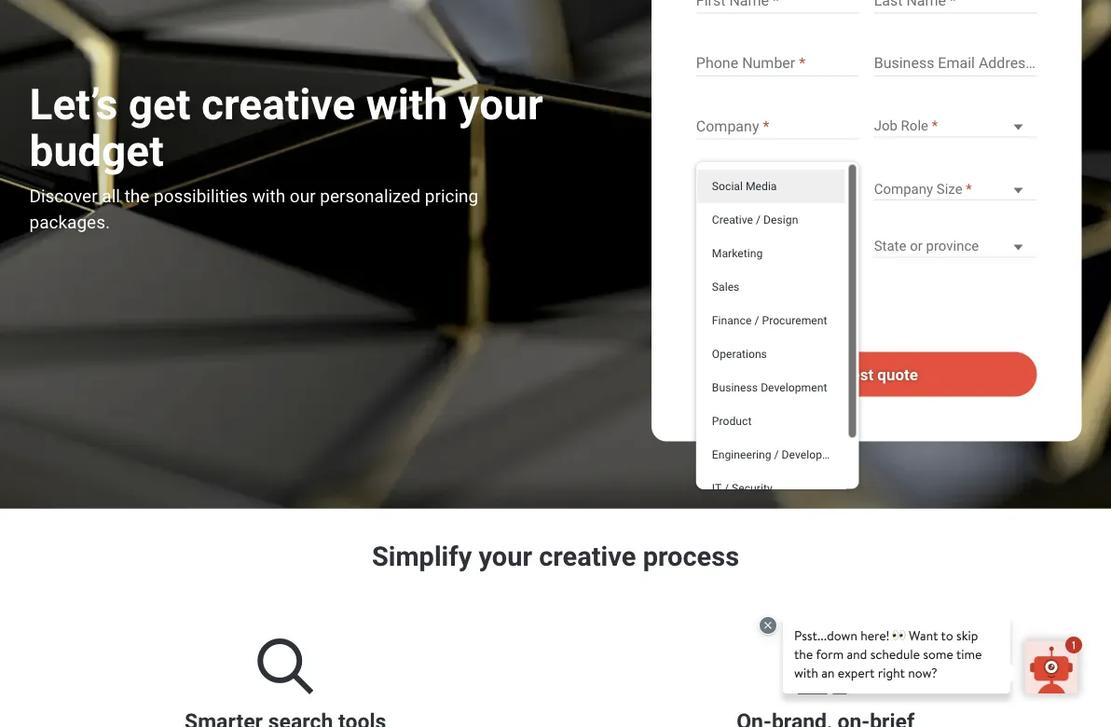 Task type: vqa. For each thing, say whether or not it's contained in the screenshot.
fifth included from the bottom of the How credits work dialog
no



Task type: describe. For each thing, give the bounding box(es) containing it.
united
[[696, 238, 736, 254]]

editorial
[[796, 292, 840, 306]]

updated
[[778, 277, 822, 291]]

request quote
[[815, 365, 918, 384]]

Company text field
[[696, 117, 859, 139]]

country
[[696, 221, 732, 233]]

let's
[[29, 79, 118, 129]]

simplify
[[372, 541, 472, 573]]

keep
[[728, 277, 755, 291]]

product
[[728, 322, 770, 336]]

country *
[[696, 221, 739, 233]]

*
[[734, 221, 739, 233]]

updates.
[[773, 322, 819, 336]]

highlights,
[[728, 307, 783, 321]]

Last Name text field
[[874, 0, 1037, 14]]

get
[[129, 79, 191, 129]]

request
[[815, 365, 874, 384]]

creative for your
[[539, 541, 636, 573]]

me
[[758, 277, 775, 291]]

your inside let's get creative with your budget
[[458, 79, 544, 129]]

with for creative
[[366, 79, 448, 129]]

let's get creative with your budget
[[29, 79, 544, 176]]



Task type: locate. For each thing, give the bounding box(es) containing it.
1 horizontal spatial creative
[[539, 541, 636, 573]]

search image
[[241, 620, 330, 710]]

let's get creative with your budget banner
[[0, 0, 1111, 512]]

events,
[[786, 307, 824, 321]]

and
[[827, 307, 847, 321]]

Business Email Address text field
[[874, 54, 1037, 77]]

united states
[[696, 238, 780, 254]]

1 vertical spatial creative
[[539, 541, 636, 573]]

0 horizontal spatial creative
[[201, 79, 356, 129]]

0 vertical spatial your
[[458, 79, 544, 129]]

creative for get
[[201, 79, 356, 129]]

blog image
[[781, 620, 871, 710]]

First Name text field
[[696, 0, 859, 14]]

0 horizontal spatial with
[[366, 79, 448, 129]]

keep me updated with newsletters, editorial highlights, events, and product updates.
[[728, 277, 848, 336]]

your
[[458, 79, 544, 129], [479, 541, 532, 573]]

newsletters,
[[728, 292, 793, 306]]

with
[[366, 79, 448, 129], [825, 277, 848, 291]]

with for updated
[[825, 277, 848, 291]]

creative inside let's get creative with your budget
[[201, 79, 356, 129]]

0 vertical spatial creative
[[201, 79, 356, 129]]

1 vertical spatial your
[[479, 541, 532, 573]]

1 vertical spatial with
[[825, 277, 848, 291]]

request quote button
[[696, 352, 1037, 397]]

states
[[740, 238, 780, 254]]

with inside let's get creative with your budget
[[366, 79, 448, 129]]

budget
[[29, 127, 164, 176]]

Phone Number text field
[[696, 54, 859, 77]]

process
[[643, 541, 739, 573]]

creative
[[201, 79, 356, 129], [539, 541, 636, 573]]

1 horizontal spatial with
[[825, 277, 848, 291]]

simplify your creative process
[[372, 541, 739, 573]]

0 vertical spatial with
[[366, 79, 448, 129]]

with inside keep me updated with newsletters, editorial highlights, events, and product updates.
[[825, 277, 848, 291]]

quote
[[878, 365, 918, 384]]



